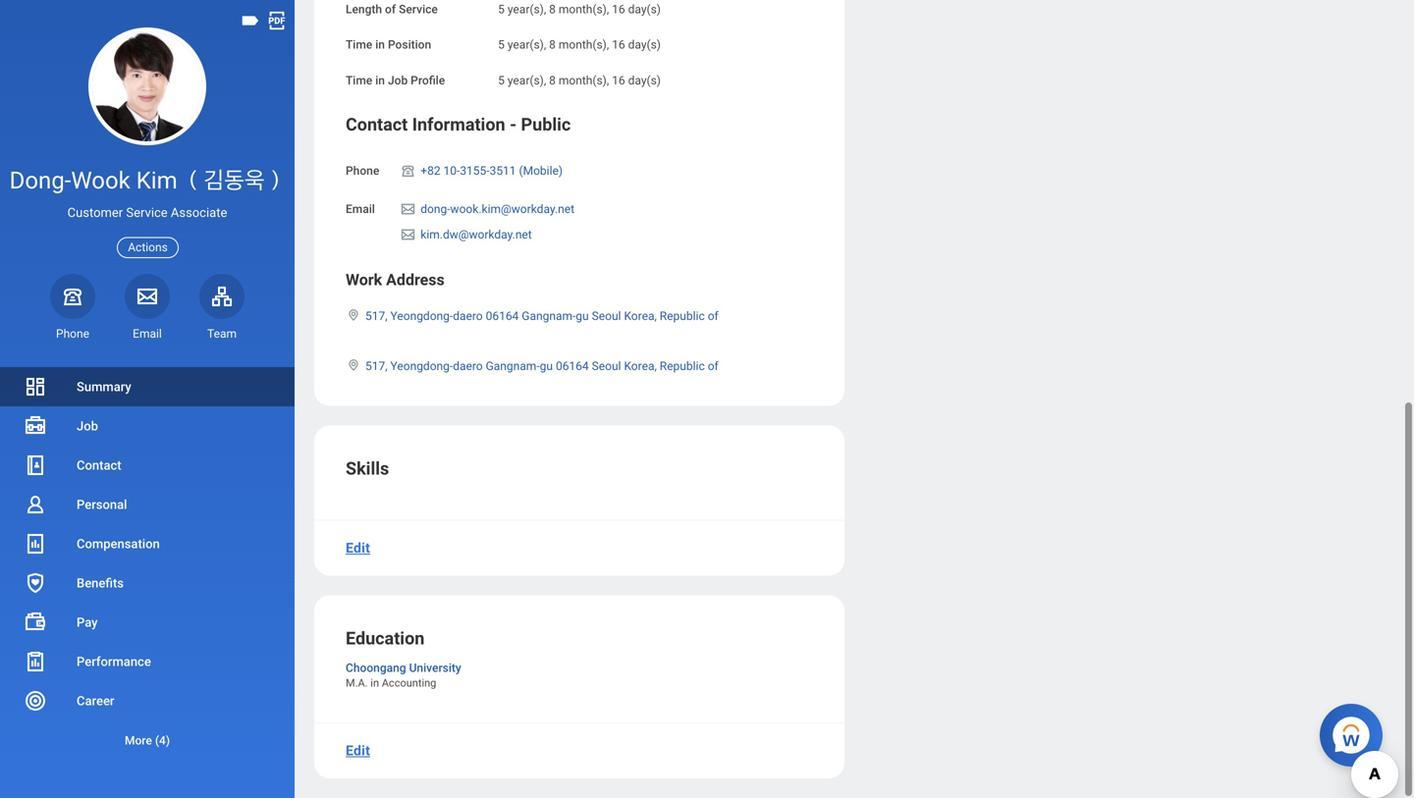 Task type: locate. For each thing, give the bounding box(es) containing it.
2 vertical spatial 16
[[612, 73, 625, 87]]

0 vertical spatial 16
[[612, 3, 625, 16]]

1 vertical spatial of
[[708, 310, 719, 323]]

2 vertical spatial month(s),
[[559, 73, 609, 87]]

yeongdong-
[[390, 310, 453, 323], [390, 360, 453, 373]]

seoul down 517, yeongdong-daero 06164 gangnam-gu seoul korea, republic of
[[592, 360, 621, 373]]

1 vertical spatial email
[[133, 327, 162, 341]]

1 day(s) from the top
[[628, 3, 661, 16]]

2 seoul from the top
[[592, 360, 621, 373]]

3 year(s), from the top
[[508, 73, 546, 87]]

wook.kim@workday.net
[[450, 202, 575, 216]]

5 year(s), 8 month(s), 16 day(s) for length of service
[[498, 3, 661, 16]]

5 inside time in position element
[[498, 38, 505, 52]]

location image
[[346, 309, 361, 322], [346, 359, 361, 372]]

2 5 from the top
[[498, 38, 505, 52]]

0 vertical spatial day(s)
[[628, 3, 661, 16]]

1 seoul from the top
[[592, 310, 621, 323]]

0 horizontal spatial gu
[[540, 360, 553, 373]]

16 for time in job profile
[[612, 73, 625, 87]]

mail image up mail image
[[399, 201, 417, 217]]

job left profile
[[388, 73, 408, 87]]

0 vertical spatial phone image
[[399, 163, 417, 179]]

wook
[[71, 166, 130, 194]]

2 yeongdong- from the top
[[390, 360, 453, 373]]

in down the time in position
[[375, 73, 385, 87]]

2 republic from the top
[[660, 360, 705, 373]]

customer service associate
[[67, 205, 227, 220]]

3 5 year(s), 8 month(s), 16 day(s) from the top
[[498, 73, 661, 87]]

0 vertical spatial republic
[[660, 310, 705, 323]]

navigation pane region
[[0, 0, 295, 798]]

5 year(s), 8 month(s), 16 day(s) up the time in job profile element
[[498, 38, 661, 52]]

daero
[[453, 310, 483, 323], [453, 360, 483, 373]]

daero for 06164
[[453, 310, 483, 323]]

1 vertical spatial 16
[[612, 38, 625, 52]]

0 vertical spatial contact
[[346, 114, 408, 135]]

position
[[388, 38, 431, 52]]

1 5 from the top
[[498, 3, 505, 16]]

8 inside the time in job profile element
[[549, 73, 556, 87]]

1 16 from the top
[[612, 3, 625, 16]]

0 vertical spatial gangnam-
[[522, 310, 576, 323]]

workday assistant region
[[1320, 696, 1391, 767]]

1 horizontal spatial contact
[[346, 114, 408, 135]]

517,
[[365, 310, 388, 323], [365, 360, 388, 373]]

republic inside "link"
[[660, 310, 705, 323]]

day(s) up the time in job profile element
[[628, 38, 661, 52]]

2 vertical spatial 5 year(s), 8 month(s), 16 day(s)
[[498, 73, 661, 87]]

0 vertical spatial daero
[[453, 310, 483, 323]]

email
[[346, 202, 375, 216], [133, 327, 162, 341]]

1 vertical spatial day(s)
[[628, 38, 661, 52]]

actions
[[128, 241, 168, 254]]

1 month(s), from the top
[[559, 3, 609, 16]]

yeongdong- inside "link"
[[390, 310, 453, 323]]

gu up 517, yeongdong-daero gangnam-gu 06164 seoul korea, republic of link
[[576, 310, 589, 323]]

year(s), up '-'
[[508, 73, 546, 87]]

0 vertical spatial korea,
[[624, 310, 657, 323]]

day(s) down time in position element
[[628, 73, 661, 87]]

+82 10-3155-3511 (mobile)
[[421, 164, 563, 178]]

in
[[375, 38, 385, 52], [375, 73, 385, 87], [371, 677, 379, 689]]

517, yeongdong-daero gangnam-gu 06164 seoul korea, republic of
[[365, 360, 719, 373]]

0 vertical spatial 517,
[[365, 310, 388, 323]]

0 vertical spatial yeongdong-
[[390, 310, 453, 323]]

gu inside 517, yeongdong-daero gangnam-gu 06164 seoul korea, republic of link
[[540, 360, 553, 373]]

1 vertical spatial 517,
[[365, 360, 388, 373]]

time
[[346, 38, 372, 52], [346, 73, 372, 87]]

customer
[[67, 205, 123, 220]]

8 up public
[[549, 73, 556, 87]]

team link
[[199, 274, 245, 342]]

1 vertical spatial time
[[346, 73, 372, 87]]

1 vertical spatial gangnam-
[[486, 360, 540, 373]]

1 vertical spatial in
[[375, 73, 385, 87]]

contact information - public
[[346, 114, 571, 135]]

in left position on the left
[[375, 38, 385, 52]]

16 inside time in position element
[[612, 38, 625, 52]]

day(s) inside time in position element
[[628, 38, 661, 52]]

republic for 517, yeongdong-daero gangnam-gu 06164 seoul korea, republic of
[[660, 360, 705, 373]]

pay image
[[24, 611, 47, 634]]

korea, inside "link"
[[624, 310, 657, 323]]

month(s), for time in position
[[559, 38, 609, 52]]

0 vertical spatial job
[[388, 73, 408, 87]]

service
[[399, 3, 438, 16], [126, 205, 168, 220]]

5 year(s), 8 month(s), 16 day(s)
[[498, 3, 661, 16], [498, 38, 661, 52], [498, 73, 661, 87]]

0 vertical spatial gu
[[576, 310, 589, 323]]

phone image up phone dong-wook kim （김동욱） element
[[59, 285, 86, 308]]

1 vertical spatial mail image
[[136, 285, 159, 308]]

mail image inside 'items selected' list
[[399, 201, 417, 217]]

0 vertical spatial seoul
[[592, 310, 621, 323]]

2 517, from the top
[[365, 360, 388, 373]]

service up position on the left
[[399, 3, 438, 16]]

0 horizontal spatial mail image
[[136, 285, 159, 308]]

day(s) inside the time in job profile element
[[628, 73, 661, 87]]

16 down time in position element
[[612, 73, 625, 87]]

job link
[[0, 407, 295, 446]]

dong-wook.kim@workday.net link
[[421, 198, 575, 216]]

dong-wook.kim@workday.net
[[421, 202, 575, 216]]

0 horizontal spatial phone
[[56, 327, 89, 341]]

daero down kim.dw@workday.net
[[453, 310, 483, 323]]

contact down time in job profile at the top
[[346, 114, 408, 135]]

1 edit button from the top
[[338, 529, 378, 568]]

day(s) inside length of service element
[[628, 3, 661, 16]]

edit down skills
[[346, 540, 370, 556]]

seoul inside "link"
[[592, 310, 621, 323]]

3 day(s) from the top
[[628, 73, 661, 87]]

m.a.
[[346, 677, 368, 689]]

contact image
[[24, 454, 47, 477]]

contact for contact information - public
[[346, 114, 408, 135]]

of for 517, yeongdong-daero gangnam-gu 06164 seoul korea, republic of
[[708, 360, 719, 373]]

phone inside contact information - public group
[[346, 164, 379, 178]]

republic
[[660, 310, 705, 323], [660, 360, 705, 373]]

m.a. in accounting
[[346, 677, 436, 689]]

gu down 517, yeongdong-daero 06164 gangnam-gu seoul korea, republic of
[[540, 360, 553, 373]]

1 vertical spatial yeongdong-
[[390, 360, 453, 373]]

5 inside length of service element
[[498, 3, 505, 16]]

contact inside group
[[346, 114, 408, 135]]

8 up the time in job profile element
[[549, 38, 556, 52]]

0 horizontal spatial email
[[133, 327, 162, 341]]

1 year(s), from the top
[[508, 3, 546, 16]]

1 korea, from the top
[[624, 310, 657, 323]]

2 day(s) from the top
[[628, 38, 661, 52]]

day(s)
[[628, 3, 661, 16], [628, 38, 661, 52], [628, 73, 661, 87]]

information
[[412, 114, 505, 135]]

of inside "link"
[[708, 310, 719, 323]]

5 year(s), 8 month(s), 16 day(s) for time in job profile
[[498, 73, 661, 87]]

06164 up 517, yeongdong-daero gangnam-gu 06164 seoul korea, republic of link
[[486, 310, 519, 323]]

1 vertical spatial korea,
[[624, 360, 657, 373]]

0 vertical spatial time
[[346, 38, 372, 52]]

1 8 from the top
[[549, 3, 556, 16]]

5 for time in job profile
[[498, 73, 505, 87]]

time in position element
[[498, 26, 661, 53]]

1 horizontal spatial 06164
[[556, 360, 589, 373]]

16 up time in position element
[[612, 3, 625, 16]]

1 vertical spatial phone image
[[59, 285, 86, 308]]

0 vertical spatial edit button
[[338, 529, 378, 568]]

seoul for 06164
[[592, 360, 621, 373]]

1 horizontal spatial mail image
[[399, 201, 417, 217]]

1 yeongdong- from the top
[[390, 310, 453, 323]]

2 location image from the top
[[346, 359, 361, 372]]

contact inside list
[[77, 458, 121, 473]]

day(s) up time in position element
[[628, 3, 661, 16]]

0 horizontal spatial phone image
[[59, 285, 86, 308]]

1 location image from the top
[[346, 309, 361, 322]]

1 time from the top
[[346, 38, 372, 52]]

items selected list
[[399, 198, 606, 247]]

0 vertical spatial service
[[399, 3, 438, 16]]

seoul up 517, yeongdong-daero gangnam-gu 06164 seoul korea, republic of link
[[592, 310, 621, 323]]

2 vertical spatial of
[[708, 360, 719, 373]]

list
[[0, 367, 295, 760]]

job
[[388, 73, 408, 87], [77, 419, 98, 434]]

1 vertical spatial edit
[[346, 743, 370, 759]]

16 for length of service
[[612, 3, 625, 16]]

0 horizontal spatial 06164
[[486, 310, 519, 323]]

2 vertical spatial in
[[371, 677, 379, 689]]

2 month(s), from the top
[[559, 38, 609, 52]]

1 vertical spatial gu
[[540, 360, 553, 373]]

location image for 517, yeongdong-daero gangnam-gu 06164 seoul korea, republic of
[[346, 359, 361, 372]]

（김동욱）
[[183, 166, 285, 194]]

month(s), for time in job profile
[[559, 73, 609, 87]]

2 korea, from the top
[[624, 360, 657, 373]]

1 vertical spatial contact
[[77, 458, 121, 473]]

kim.dw@workday.net link
[[421, 224, 532, 242]]

month(s), inside time in position element
[[559, 38, 609, 52]]

16
[[612, 3, 625, 16], [612, 38, 625, 52], [612, 73, 625, 87]]

month(s), inside the time in job profile element
[[559, 73, 609, 87]]

3 16 from the top
[[612, 73, 625, 87]]

benefits link
[[0, 564, 295, 603]]

1 vertical spatial seoul
[[592, 360, 621, 373]]

1 horizontal spatial gu
[[576, 310, 589, 323]]

0 vertical spatial month(s),
[[559, 3, 609, 16]]

more (4)
[[125, 734, 170, 748]]

mail image up email dong-wook kim （김동욱） element at the top left
[[136, 285, 159, 308]]

contact for contact
[[77, 458, 121, 473]]

16 inside the time in job profile element
[[612, 73, 625, 87]]

associate
[[171, 205, 227, 220]]

1 vertical spatial 5 year(s), 8 month(s), 16 day(s)
[[498, 38, 661, 52]]

gangnam-
[[522, 310, 576, 323], [486, 360, 540, 373]]

gu
[[576, 310, 589, 323], [540, 360, 553, 373]]

time for time in position
[[346, 38, 372, 52]]

time down the time in position
[[346, 73, 372, 87]]

1 edit from the top
[[346, 540, 370, 556]]

8 inside time in position element
[[549, 38, 556, 52]]

mail image
[[399, 201, 417, 217], [136, 285, 159, 308]]

job image
[[24, 414, 47, 438]]

1 horizontal spatial email
[[346, 202, 375, 216]]

compensation image
[[24, 532, 47, 556]]

mail image inside popup button
[[136, 285, 159, 308]]

phone up summary
[[56, 327, 89, 341]]

2 vertical spatial day(s)
[[628, 73, 661, 87]]

2 vertical spatial 8
[[549, 73, 556, 87]]

517, inside "link"
[[365, 310, 388, 323]]

5 up the time in job profile element
[[498, 38, 505, 52]]

performance link
[[0, 642, 295, 682]]

month(s), up the time in job profile element
[[559, 38, 609, 52]]

phone button
[[50, 274, 95, 342]]

1 vertical spatial phone
[[56, 327, 89, 341]]

daero inside "link"
[[453, 310, 483, 323]]

2 5 year(s), 8 month(s), 16 day(s) from the top
[[498, 38, 661, 52]]

edit button down m.a.
[[338, 731, 378, 771]]

phone left '+82'
[[346, 164, 379, 178]]

email inside contact information - public group
[[346, 202, 375, 216]]

gangnam- down 517, yeongdong-daero 06164 gangnam-gu seoul korea, republic of
[[486, 360, 540, 373]]

0 vertical spatial 5
[[498, 3, 505, 16]]

1 vertical spatial 5
[[498, 38, 505, 52]]

0 vertical spatial 06164
[[486, 310, 519, 323]]

career link
[[0, 682, 295, 721]]

phone dong-wook kim （김동욱） element
[[50, 326, 95, 342]]

choongang university
[[346, 661, 461, 675]]

phone image left '+82'
[[399, 163, 417, 179]]

phone image inside the phone popup button
[[59, 285, 86, 308]]

2 time from the top
[[346, 73, 372, 87]]

3 8 from the top
[[549, 73, 556, 87]]

0 vertical spatial 8
[[549, 3, 556, 16]]

gangnam- up 517, yeongdong-daero gangnam-gu 06164 seoul korea, republic of link
[[522, 310, 576, 323]]

0 vertical spatial year(s),
[[508, 3, 546, 16]]

phone image
[[399, 163, 417, 179], [59, 285, 86, 308]]

2 vertical spatial year(s),
[[508, 73, 546, 87]]

email up work
[[346, 202, 375, 216]]

5
[[498, 3, 505, 16], [498, 38, 505, 52], [498, 73, 505, 87]]

5 year(s), 8 month(s), 16 day(s) down time in position element
[[498, 73, 661, 87]]

0 vertical spatial mail image
[[399, 201, 417, 217]]

year(s), up time in position element
[[508, 3, 546, 16]]

contact
[[346, 114, 408, 135], [77, 458, 121, 473]]

month(s),
[[559, 3, 609, 16], [559, 38, 609, 52], [559, 73, 609, 87]]

summary image
[[24, 375, 47, 399]]

3 month(s), from the top
[[559, 73, 609, 87]]

1 vertical spatial republic
[[660, 360, 705, 373]]

pay
[[77, 615, 98, 630]]

of
[[385, 3, 396, 16], [708, 310, 719, 323], [708, 360, 719, 373]]

1 vertical spatial month(s),
[[559, 38, 609, 52]]

contact information - public group
[[346, 113, 813, 374]]

2 edit from the top
[[346, 743, 370, 759]]

1 vertical spatial location image
[[346, 359, 361, 372]]

2 year(s), from the top
[[508, 38, 546, 52]]

0 vertical spatial phone
[[346, 164, 379, 178]]

accounting
[[382, 677, 436, 689]]

0 horizontal spatial job
[[77, 419, 98, 434]]

seoul
[[592, 310, 621, 323], [592, 360, 621, 373]]

1 vertical spatial 8
[[549, 38, 556, 52]]

(mobile)
[[519, 164, 563, 178]]

0 vertical spatial email
[[346, 202, 375, 216]]

benefits
[[77, 576, 124, 591]]

service down dong-wook kim （김동욱）
[[126, 205, 168, 220]]

year(s), inside length of service element
[[508, 3, 546, 16]]

(4)
[[155, 734, 170, 748]]

1 5 year(s), 8 month(s), 16 day(s) from the top
[[498, 3, 661, 16]]

2 daero from the top
[[453, 360, 483, 373]]

2 16 from the top
[[612, 38, 625, 52]]

1 daero from the top
[[453, 310, 483, 323]]

year(s),
[[508, 3, 546, 16], [508, 38, 546, 52], [508, 73, 546, 87]]

year(s), inside the time in job profile element
[[508, 73, 546, 87]]

edit button down skills
[[338, 529, 378, 568]]

view printable version (pdf) image
[[266, 10, 288, 31]]

1 vertical spatial job
[[77, 419, 98, 434]]

in down choongang in the bottom of the page
[[371, 677, 379, 689]]

2 vertical spatial 5
[[498, 73, 505, 87]]

year(s), for time in job profile
[[508, 73, 546, 87]]

email up summary link
[[133, 327, 162, 341]]

-
[[510, 114, 517, 135]]

year(s), inside time in position element
[[508, 38, 546, 52]]

1 republic from the top
[[660, 310, 705, 323]]

edit down m.a.
[[346, 743, 370, 759]]

2 edit button from the top
[[338, 731, 378, 771]]

1 horizontal spatial job
[[388, 73, 408, 87]]

1 vertical spatial daero
[[453, 360, 483, 373]]

0 vertical spatial in
[[375, 38, 385, 52]]

daero down 517, yeongdong-daero 06164 gangnam-gu seoul korea, republic of
[[453, 360, 483, 373]]

5 up time in position element
[[498, 3, 505, 16]]

career
[[77, 694, 114, 709]]

year(s), up the time in job profile element
[[508, 38, 546, 52]]

0 vertical spatial 5 year(s), 8 month(s), 16 day(s)
[[498, 3, 661, 16]]

517, for 517, yeongdong-daero gangnam-gu 06164 seoul korea, republic of
[[365, 360, 388, 373]]

length of service
[[346, 3, 438, 16]]

month(s), down time in position element
[[559, 73, 609, 87]]

06164
[[486, 310, 519, 323], [556, 360, 589, 373]]

month(s), inside length of service element
[[559, 3, 609, 16]]

8 up time in position element
[[549, 3, 556, 16]]

1 517, from the top
[[365, 310, 388, 323]]

5 up information
[[498, 73, 505, 87]]

0 horizontal spatial service
[[126, 205, 168, 220]]

seoul for gu
[[592, 310, 621, 323]]

0 vertical spatial location image
[[346, 309, 361, 322]]

06164 down 517, yeongdong-daero 06164 gangnam-gu seoul korea, republic of
[[556, 360, 589, 373]]

edit button
[[338, 529, 378, 568], [338, 731, 378, 771]]

university
[[409, 661, 461, 675]]

16 up the time in job profile element
[[612, 38, 625, 52]]

job inside 'link'
[[77, 419, 98, 434]]

5 for time in position
[[498, 38, 505, 52]]

daero for gangnam-
[[453, 360, 483, 373]]

0 horizontal spatial contact
[[77, 458, 121, 473]]

1 vertical spatial service
[[126, 205, 168, 220]]

3155-
[[460, 164, 490, 178]]

contact up personal
[[77, 458, 121, 473]]

time down "length" at left
[[346, 38, 372, 52]]

1 vertical spatial 06164
[[556, 360, 589, 373]]

month(s), up time in position element
[[559, 3, 609, 16]]

1 vertical spatial year(s),
[[508, 38, 546, 52]]

edit
[[346, 540, 370, 556], [346, 743, 370, 759]]

8
[[549, 3, 556, 16], [549, 38, 556, 52], [549, 73, 556, 87]]

republic for 517, yeongdong-daero 06164 gangnam-gu seoul korea, republic of
[[660, 310, 705, 323]]

0 vertical spatial edit
[[346, 540, 370, 556]]

contact information - public button
[[346, 114, 571, 135]]

month(s), for length of service
[[559, 3, 609, 16]]

8 inside length of service element
[[549, 3, 556, 16]]

job down summary
[[77, 419, 98, 434]]

1 vertical spatial edit button
[[338, 731, 378, 771]]

8 for time in job profile
[[549, 73, 556, 87]]

5 inside the time in job profile element
[[498, 73, 505, 87]]

compensation
[[77, 537, 160, 551]]

5 year(s), 8 month(s), 16 day(s) up time in position element
[[498, 3, 661, 16]]

3 5 from the top
[[498, 73, 505, 87]]

phone
[[346, 164, 379, 178], [56, 327, 89, 341]]

compensation link
[[0, 524, 295, 564]]

1 horizontal spatial phone
[[346, 164, 379, 178]]

1 horizontal spatial service
[[399, 3, 438, 16]]

2 8 from the top
[[549, 38, 556, 52]]

16 inside length of service element
[[612, 3, 625, 16]]

performance image
[[24, 650, 47, 674]]



Task type: describe. For each thing, give the bounding box(es) containing it.
tag image
[[240, 10, 261, 31]]

public
[[521, 114, 571, 135]]

korea, for 06164
[[624, 360, 657, 373]]

8 for time in position
[[549, 38, 556, 52]]

edit for 1st edit button from the top
[[346, 540, 370, 556]]

of for 517, yeongdong-daero 06164 gangnam-gu seoul korea, republic of
[[708, 310, 719, 323]]

kim
[[136, 166, 177, 194]]

8 for length of service
[[549, 3, 556, 16]]

service inside the navigation pane region
[[126, 205, 168, 220]]

in for accounting
[[371, 677, 379, 689]]

list containing summary
[[0, 367, 295, 760]]

yeongdong- for 517, yeongdong-daero 06164 gangnam-gu seoul korea, republic of
[[390, 310, 453, 323]]

profile
[[411, 73, 445, 87]]

contact link
[[0, 446, 295, 485]]

time in job profile element
[[498, 62, 661, 88]]

actions button
[[117, 237, 179, 258]]

day(s) for time in job profile
[[628, 73, 661, 87]]

length of service element
[[498, 0, 661, 17]]

gangnam- inside 517, yeongdong-daero gangnam-gu 06164 seoul korea, republic of link
[[486, 360, 540, 373]]

performance
[[77, 655, 151, 669]]

personal
[[77, 497, 127, 512]]

choongang
[[346, 661, 406, 675]]

work
[[346, 271, 382, 289]]

0 vertical spatial of
[[385, 3, 396, 16]]

10-
[[443, 164, 460, 178]]

yeongdong- for 517, yeongdong-daero gangnam-gu 06164 seoul korea, republic of
[[390, 360, 453, 373]]

1 horizontal spatial phone image
[[399, 163, 417, 179]]

16 for time in position
[[612, 38, 625, 52]]

personal image
[[24, 493, 47, 517]]

address
[[386, 271, 445, 289]]

time in position
[[346, 38, 431, 52]]

dong-
[[421, 202, 450, 216]]

email inside popup button
[[133, 327, 162, 341]]

education
[[346, 628, 425, 649]]

career image
[[24, 689, 47, 713]]

3511
[[490, 164, 516, 178]]

year(s), for length of service
[[508, 3, 546, 16]]

pay link
[[0, 603, 295, 642]]

5 year(s), 8 month(s), 16 day(s) for time in position
[[498, 38, 661, 52]]

edit for 1st edit button from the bottom
[[346, 743, 370, 759]]

time for time in job profile
[[346, 73, 372, 87]]

517, for 517, yeongdong-daero 06164 gangnam-gu seoul korea, republic of
[[365, 310, 388, 323]]

team dong-wook kim （김동욱） element
[[199, 326, 245, 342]]

work address
[[346, 271, 445, 289]]

day(s) for length of service
[[628, 3, 661, 16]]

mail image
[[399, 227, 417, 243]]

choongang university link
[[346, 657, 461, 675]]

more (4) button
[[0, 721, 295, 760]]

517, yeongdong-daero 06164 gangnam-gu seoul korea, republic of link
[[365, 306, 719, 323]]

06164 inside "link"
[[486, 310, 519, 323]]

skills
[[346, 458, 389, 479]]

email button
[[125, 274, 170, 342]]

517, yeongdong-daero gangnam-gu 06164 seoul korea, republic of link
[[365, 356, 719, 373]]

517, yeongdong-daero 06164 gangnam-gu seoul korea, republic of
[[365, 310, 719, 323]]

dong-wook kim （김동욱）
[[9, 166, 285, 194]]

location image for 517, yeongdong-daero 06164 gangnam-gu seoul korea, republic of
[[346, 309, 361, 322]]

team
[[207, 327, 237, 341]]

dong-
[[9, 166, 71, 194]]

in for job
[[375, 73, 385, 87]]

benefits image
[[24, 572, 47, 595]]

more (4) button
[[0, 729, 295, 753]]

+82 10-3155-3511 (mobile) link
[[421, 160, 563, 178]]

email dong-wook kim （김동욱） element
[[125, 326, 170, 342]]

5 for length of service
[[498, 3, 505, 16]]

summary
[[77, 380, 131, 394]]

view team image
[[210, 285, 234, 308]]

gu inside 517, yeongdong-daero 06164 gangnam-gu seoul korea, republic of "link"
[[576, 310, 589, 323]]

+82
[[421, 164, 441, 178]]

gangnam- inside 517, yeongdong-daero 06164 gangnam-gu seoul korea, republic of "link"
[[522, 310, 576, 323]]

length
[[346, 3, 382, 16]]

in for position
[[375, 38, 385, 52]]

korea, for gu
[[624, 310, 657, 323]]

time in job profile
[[346, 73, 445, 87]]

day(s) for time in position
[[628, 38, 661, 52]]

year(s), for time in position
[[508, 38, 546, 52]]

summary link
[[0, 367, 295, 407]]

more
[[125, 734, 152, 748]]

personal link
[[0, 485, 295, 524]]

phone inside popup button
[[56, 327, 89, 341]]

kim.dw@workday.net
[[421, 228, 532, 242]]



Task type: vqa. For each thing, say whether or not it's contained in the screenshot.
3,905.00
no



